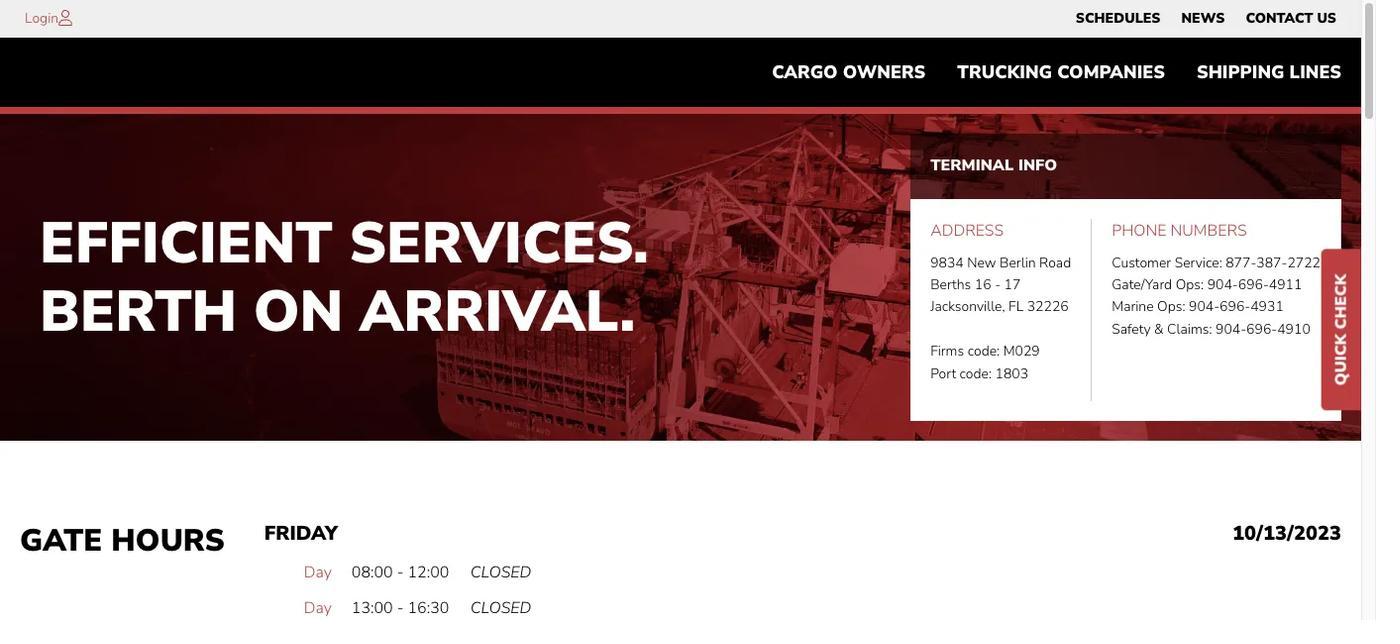 Task type: describe. For each thing, give the bounding box(es) containing it.
login
[[25, 9, 59, 28]]

9834 new berlin road berths 16 - 17 jacksonville, fl 32226
[[931, 253, 1072, 317]]

day for 08:00 - 12:00
[[304, 562, 332, 584]]

16
[[975, 275, 992, 294]]

customer service: 877-387-2722 gate/yard ops: 904-696-4911 marine ops: 904-696-4931 safety & claims: 904-696-4910
[[1112, 253, 1321, 339]]

berlin
[[1000, 253, 1036, 272]]

0 vertical spatial ops:
[[1176, 275, 1204, 294]]

877-
[[1226, 253, 1257, 272]]

companies
[[1058, 61, 1166, 84]]

1 vertical spatial code:
[[960, 364, 992, 383]]

service:
[[1175, 253, 1223, 272]]

- inside 9834 new berlin road berths 16 - 17 jacksonville, fl 32226
[[995, 275, 1001, 294]]

4911
[[1269, 275, 1303, 294]]

phone
[[1112, 220, 1167, 242]]

arrival.
[[360, 273, 636, 351]]

check
[[1331, 274, 1353, 330]]

contact
[[1246, 9, 1314, 28]]

menu bar containing schedules
[[1066, 5, 1347, 33]]

32226
[[1028, 298, 1069, 317]]

13:00
[[352, 597, 393, 619]]

efficient services. berth on arrival.
[[40, 204, 649, 351]]

owners
[[843, 61, 926, 84]]

news link
[[1182, 5, 1225, 33]]

cargo owners link
[[756, 53, 942, 93]]

10/13/2023
[[1233, 520, 1342, 547]]

0 vertical spatial code:
[[968, 342, 1000, 361]]

trucking
[[958, 61, 1053, 84]]

2722
[[1288, 253, 1321, 272]]

menu bar containing cargo owners
[[756, 53, 1358, 93]]

- for 12:00
[[397, 562, 404, 584]]

safety
[[1112, 320, 1151, 339]]

firms code:  m029 port code:  1803
[[931, 342, 1040, 383]]

1803
[[996, 364, 1029, 383]]

jacksonville,
[[931, 298, 1006, 317]]

0 vertical spatial 696-
[[1239, 275, 1269, 294]]

berths
[[931, 275, 972, 294]]

friday
[[264, 520, 338, 547]]

services.
[[349, 204, 649, 282]]

lines
[[1290, 61, 1342, 84]]

cargo
[[772, 61, 838, 84]]

customer
[[1112, 253, 1172, 272]]

4910
[[1278, 320, 1311, 339]]

port
[[931, 364, 957, 383]]

17
[[1005, 275, 1021, 294]]

info
[[1019, 155, 1058, 177]]

claims:
[[1168, 320, 1213, 339]]

on
[[253, 273, 343, 351]]

gate
[[20, 520, 102, 562]]

shipping lines
[[1197, 61, 1342, 84]]

387-
[[1257, 253, 1288, 272]]

berth
[[40, 273, 237, 351]]

closed for 08:00 - 12:00
[[471, 562, 532, 584]]

quick check link
[[1322, 249, 1362, 411]]

news
[[1182, 9, 1225, 28]]

gate/yard
[[1112, 275, 1173, 294]]

terminal info
[[931, 155, 1058, 177]]

1 vertical spatial 696-
[[1220, 298, 1251, 317]]

16:30
[[408, 597, 449, 619]]



Task type: locate. For each thing, give the bounding box(es) containing it.
- for 16:30
[[397, 597, 404, 619]]

trucking companies
[[958, 61, 1166, 84]]

904- down 877-
[[1208, 275, 1239, 294]]

904-
[[1208, 275, 1239, 294], [1189, 298, 1220, 317], [1216, 320, 1247, 339]]

day down friday at the bottom of page
[[304, 562, 332, 584]]

1 vertical spatial ops:
[[1158, 298, 1186, 317]]

schedules link
[[1076, 5, 1161, 33]]

904- up claims:
[[1189, 298, 1220, 317]]

gate hours
[[20, 520, 225, 562]]

0 vertical spatial closed
[[471, 562, 532, 584]]

1 vertical spatial -
[[397, 562, 404, 584]]

closed right 16:30
[[471, 597, 532, 619]]

quick
[[1331, 334, 1353, 386]]

9834
[[931, 253, 964, 272]]

fl
[[1009, 298, 1024, 317]]

code:
[[968, 342, 1000, 361], [960, 364, 992, 383]]

696-
[[1239, 275, 1269, 294], [1220, 298, 1251, 317], [1247, 320, 1278, 339]]

904- right claims:
[[1216, 320, 1247, 339]]

- left 17
[[995, 275, 1001, 294]]

code: right port
[[960, 364, 992, 383]]

closed
[[471, 562, 532, 584], [471, 597, 532, 619]]

1 vertical spatial 904-
[[1189, 298, 1220, 317]]

shipping lines link
[[1181, 53, 1358, 93]]

us
[[1318, 9, 1337, 28]]

efficient
[[40, 204, 333, 282]]

2 vertical spatial -
[[397, 597, 404, 619]]

menu bar
[[1066, 5, 1347, 33], [756, 53, 1358, 93]]

menu bar up "shipping"
[[1066, 5, 1347, 33]]

08:00 - 12:00
[[352, 562, 449, 584]]

road
[[1040, 253, 1072, 272]]

1 vertical spatial menu bar
[[756, 53, 1358, 93]]

1 vertical spatial closed
[[471, 597, 532, 619]]

0 vertical spatial -
[[995, 275, 1001, 294]]

day for 13:00 - 16:30
[[304, 597, 332, 619]]

ops: down "service:" at the right top
[[1176, 275, 1204, 294]]

user image
[[59, 10, 72, 26]]

2 closed from the top
[[471, 597, 532, 619]]

closed for 13:00 - 16:30
[[471, 597, 532, 619]]

trucking companies link
[[942, 53, 1181, 93]]

firms
[[931, 342, 965, 361]]

08:00
[[352, 562, 393, 584]]

contact us
[[1246, 9, 1337, 28]]

menu bar down schedules link
[[756, 53, 1358, 93]]

- right 13:00
[[397, 597, 404, 619]]

day
[[304, 562, 332, 584], [304, 597, 332, 619]]

schedules
[[1076, 9, 1161, 28]]

cargo owners
[[772, 61, 926, 84]]

contact us link
[[1246, 5, 1337, 33]]

2 vertical spatial 904-
[[1216, 320, 1247, 339]]

phone numbers
[[1112, 220, 1248, 242]]

hours
[[111, 520, 225, 562]]

1 vertical spatial day
[[304, 597, 332, 619]]

0 vertical spatial day
[[304, 562, 332, 584]]

m029
[[1004, 342, 1040, 361]]

2 vertical spatial 696-
[[1247, 320, 1278, 339]]

4931
[[1251, 298, 1284, 317]]

ops:
[[1176, 275, 1204, 294], [1158, 298, 1186, 317]]

code: up 1803
[[968, 342, 1000, 361]]

address
[[931, 220, 1004, 242]]

-
[[995, 275, 1001, 294], [397, 562, 404, 584], [397, 597, 404, 619]]

1 closed from the top
[[471, 562, 532, 584]]

&
[[1155, 320, 1164, 339]]

login link
[[25, 9, 59, 28]]

closed right '12:00'
[[471, 562, 532, 584]]

shipping
[[1197, 61, 1285, 84]]

- left '12:00'
[[397, 562, 404, 584]]

0 vertical spatial 904-
[[1208, 275, 1239, 294]]

new
[[968, 253, 997, 272]]

0 vertical spatial menu bar
[[1066, 5, 1347, 33]]

1 day from the top
[[304, 562, 332, 584]]

marine
[[1112, 298, 1154, 317]]

12:00
[[408, 562, 449, 584]]

2 day from the top
[[304, 597, 332, 619]]

ops: up &
[[1158, 298, 1186, 317]]

quick check
[[1331, 274, 1353, 386]]

terminal
[[931, 155, 1014, 177]]

numbers
[[1171, 220, 1248, 242]]

day left 13:00
[[304, 597, 332, 619]]

13:00 - 16:30
[[352, 597, 449, 619]]



Task type: vqa. For each thing, say whether or not it's contained in the screenshot.
16:30
yes



